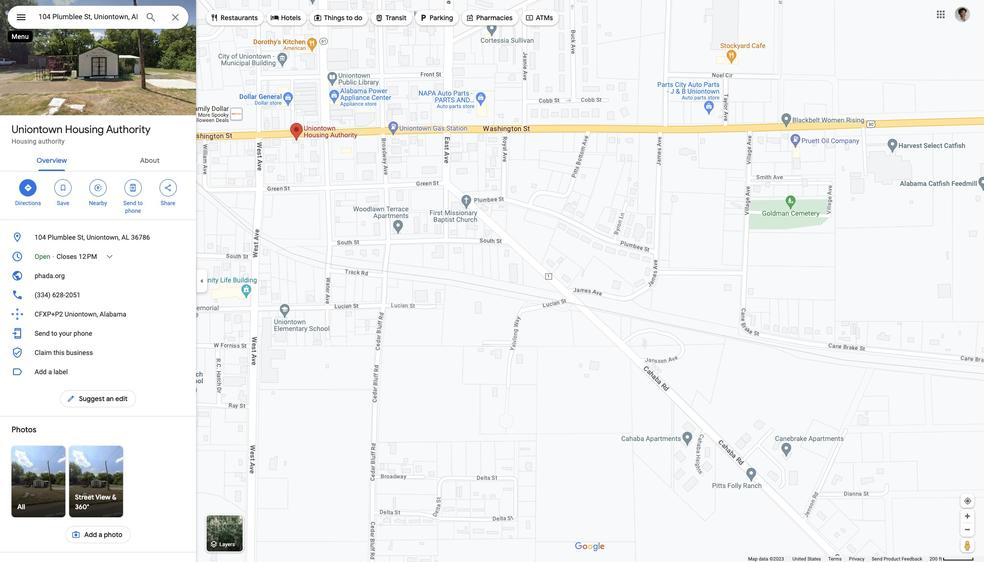 Task type: locate. For each thing, give the bounding box(es) containing it.
street view & 360°
[[75, 493, 116, 511]]

claim this business
[[35, 349, 93, 357]]

2051
[[65, 291, 81, 299]]

st,
[[77, 234, 85, 241]]

terms
[[829, 557, 842, 562]]

a inside add a photo button
[[99, 531, 102, 539]]

add a photo
[[84, 531, 122, 539]]

1 vertical spatial add
[[84, 531, 97, 539]]

1 vertical spatial uniontown,
[[65, 311, 98, 318]]


[[67, 394, 75, 404]]

tab list
[[0, 148, 196, 171]]

photo
[[104, 531, 122, 539]]


[[525, 12, 534, 23]]

©2023
[[770, 557, 784, 562]]

2 horizontal spatial send
[[872, 557, 883, 562]]

0 vertical spatial add
[[35, 368, 47, 376]]

0 vertical spatial to
[[346, 13, 353, 22]]

to left share
[[138, 200, 143, 207]]

 parking
[[419, 12, 453, 23]]

2 vertical spatial to
[[51, 330, 57, 337]]

1 vertical spatial housing
[[12, 137, 36, 145]]

1 vertical spatial a
[[99, 531, 102, 539]]

add right add a photo
[[84, 531, 97, 539]]

add down claim
[[35, 368, 47, 376]]


[[313, 12, 322, 23]]

tab list containing overview
[[0, 148, 196, 171]]


[[210, 12, 219, 23]]

send for send product feedback
[[872, 557, 883, 562]]

show street view coverage image
[[961, 538, 975, 553]]

1 horizontal spatial housing
[[65, 123, 104, 137]]

0 horizontal spatial a
[[48, 368, 52, 376]]

to inside  things to do
[[346, 13, 353, 22]]

add inside button
[[84, 531, 97, 539]]

to inside button
[[51, 330, 57, 337]]

a left photo at the bottom left
[[99, 531, 102, 539]]

google account: tariq douglas  
(tariq.douglas@adept.ai) image
[[955, 7, 970, 22]]

1 horizontal spatial to
[[138, 200, 143, 207]]

phada.org link
[[0, 266, 196, 286]]

street view & 360° button
[[69, 446, 123, 518]]

phone right your at the bottom left
[[74, 330, 92, 337]]

photo of uniontown housing authority image
[[0, 0, 196, 115]]

 button
[[8, 6, 35, 31]]

0 horizontal spatial phone
[[74, 330, 92, 337]]

(334)
[[35, 291, 51, 299]]

1 horizontal spatial phone
[[125, 208, 141, 214]]

send inside send to phone
[[123, 200, 136, 207]]

an
[[106, 395, 114, 403]]

1 vertical spatial to
[[138, 200, 143, 207]]

directions
[[15, 200, 41, 207]]

to for send to your phone
[[51, 330, 57, 337]]

to
[[346, 13, 353, 22], [138, 200, 143, 207], [51, 330, 57, 337]]

your
[[59, 330, 72, 337]]

add a label
[[35, 368, 68, 376]]

zoom out image
[[964, 526, 971, 534]]

show your location image
[[964, 497, 972, 506]]

send to phone
[[123, 200, 143, 214]]

edit
[[115, 395, 128, 403]]

uniontown,
[[86, 234, 120, 241], [65, 311, 98, 318]]

send product feedback
[[872, 557, 923, 562]]

phone down ''
[[125, 208, 141, 214]]

1 horizontal spatial add
[[84, 531, 97, 539]]

send down ''
[[123, 200, 136, 207]]

information for uniontown housing authority region
[[0, 228, 196, 362]]

2 vertical spatial send
[[872, 557, 883, 562]]

map data ©2023
[[748, 557, 786, 562]]

a for label
[[48, 368, 52, 376]]

uniontown, up show open hours for the week image
[[86, 234, 120, 241]]

cfxp+p2 uniontown, alabama
[[35, 311, 126, 318]]

send to your phone button
[[0, 324, 196, 343]]

privacy
[[849, 557, 865, 562]]


[[419, 12, 428, 23]]

send up claim
[[35, 330, 50, 337]]

google maps element
[[0, 0, 984, 562]]

to inside send to phone
[[138, 200, 143, 207]]

2 horizontal spatial to
[[346, 13, 353, 22]]

do
[[354, 13, 363, 22]]

uniontown housing authority housing authority
[[12, 123, 151, 145]]

a inside add a label "button"
[[48, 368, 52, 376]]

housing left authority
[[65, 123, 104, 137]]

overview
[[37, 156, 67, 165]]

628-
[[52, 291, 65, 299]]

footer containing map data ©2023
[[748, 556, 930, 562]]

to left do
[[346, 13, 353, 22]]

 hotels
[[270, 12, 301, 23]]

uniontown
[[12, 123, 63, 137]]

restaurants
[[221, 13, 258, 22]]

360°
[[75, 503, 89, 511]]

housing down uniontown
[[12, 137, 36, 145]]

terms button
[[829, 556, 842, 562]]

this
[[53, 349, 64, 357]]

a
[[48, 368, 52, 376], [99, 531, 102, 539]]

0 vertical spatial phone
[[125, 208, 141, 214]]

map
[[748, 557, 758, 562]]

0 vertical spatial a
[[48, 368, 52, 376]]

layers
[[220, 542, 235, 548]]

hotels
[[281, 13, 301, 22]]

send product feedback button
[[872, 556, 923, 562]]

&
[[112, 493, 116, 502]]

a left label
[[48, 368, 52, 376]]

send inside button
[[872, 557, 883, 562]]

product
[[884, 557, 901, 562]]

0 vertical spatial send
[[123, 200, 136, 207]]

footer inside 'google maps' element
[[748, 556, 930, 562]]

transit
[[386, 13, 407, 22]]

send for send to phone
[[123, 200, 136, 207]]

104
[[35, 234, 46, 241]]

0 vertical spatial uniontown,
[[86, 234, 120, 241]]

footer
[[748, 556, 930, 562]]

None field
[[38, 11, 137, 23]]

36786
[[131, 234, 150, 241]]

0 horizontal spatial send
[[35, 330, 50, 337]]

1 horizontal spatial send
[[123, 200, 136, 207]]

uniontown, inside cfxp+p2 uniontown, alabama button
[[65, 311, 98, 318]]

0 horizontal spatial housing
[[12, 137, 36, 145]]

0 horizontal spatial add
[[35, 368, 47, 376]]

hours image
[[12, 251, 23, 262]]

feedback
[[902, 557, 923, 562]]

send inside button
[[35, 330, 50, 337]]

1 vertical spatial phone
[[74, 330, 92, 337]]

add for add a label
[[35, 368, 47, 376]]

to left your at the bottom left
[[51, 330, 57, 337]]

add inside "button"
[[35, 368, 47, 376]]

1 vertical spatial send
[[35, 330, 50, 337]]

send left product
[[872, 557, 883, 562]]

uniontown, down 2051
[[65, 311, 98, 318]]

0 horizontal spatial to
[[51, 330, 57, 337]]

cfxp+p2 uniontown, alabama button
[[0, 305, 196, 324]]

al
[[121, 234, 129, 241]]

street
[[75, 493, 94, 502]]

claim
[[35, 349, 52, 357]]

1 horizontal spatial a
[[99, 531, 102, 539]]

add a photo button
[[66, 523, 131, 547]]

view
[[95, 493, 111, 502]]

(334) 628-2051 button
[[0, 286, 196, 305]]



Task type: describe. For each thing, give the bounding box(es) containing it.
united states button
[[793, 556, 821, 562]]


[[270, 12, 279, 23]]

show open hours for the week image
[[105, 252, 114, 261]]

authority
[[106, 123, 151, 137]]

all
[[17, 503, 25, 511]]

add a label button
[[0, 362, 196, 382]]

actions for uniontown housing authority region
[[0, 172, 196, 220]]


[[24, 183, 32, 193]]

united states
[[793, 557, 821, 562]]

add a photo image
[[72, 531, 80, 539]]

200
[[930, 557, 938, 562]]

nearby
[[89, 200, 107, 207]]


[[164, 183, 172, 193]]

cfxp+p2
[[35, 311, 63, 318]]

200 ft button
[[930, 557, 974, 562]]

closes
[[57, 253, 77, 261]]

a for photo
[[99, 531, 102, 539]]

claim this business link
[[0, 343, 196, 362]]

overview button
[[29, 148, 75, 171]]

uniontown, inside '104 plumblee st, uniontown, al 36786' button
[[86, 234, 120, 241]]

⋅
[[52, 253, 55, 261]]

 pharmacies
[[466, 12, 513, 23]]

add for add a photo
[[84, 531, 97, 539]]

open
[[35, 253, 50, 261]]

privacy button
[[849, 556, 865, 562]]

 suggest an edit
[[67, 394, 128, 404]]

200 ft
[[930, 557, 942, 562]]


[[375, 12, 384, 23]]

tab list inside 'google maps' element
[[0, 148, 196, 171]]

104 plumblee st, uniontown, al 36786 button
[[0, 228, 196, 247]]


[[466, 12, 474, 23]]

save
[[57, 200, 69, 207]]

united
[[793, 557, 806, 562]]

 search field
[[8, 6, 188, 31]]

about
[[140, 156, 160, 165]]

to for send to phone
[[138, 200, 143, 207]]

share
[[161, 200, 175, 207]]


[[15, 11, 27, 24]]

0 vertical spatial housing
[[65, 123, 104, 137]]

business
[[66, 349, 93, 357]]

things
[[324, 13, 345, 22]]

zoom in image
[[964, 513, 971, 520]]

none field inside the 104 plumblee st, uniontown, al 36786 field
[[38, 11, 137, 23]]

suggest
[[79, 395, 105, 403]]


[[94, 183, 102, 193]]

104 plumblee st, uniontown, al 36786
[[35, 234, 150, 241]]

 restaurants
[[210, 12, 258, 23]]

phone inside send to phone
[[125, 208, 141, 214]]

 atms
[[525, 12, 553, 23]]

authority
[[38, 137, 65, 145]]

photos
[[12, 425, 36, 435]]

about button
[[132, 148, 167, 171]]

 things to do
[[313, 12, 363, 23]]

send to your phone
[[35, 330, 92, 337]]

uniontown housing authority main content
[[0, 0, 196, 562]]

housing authority button
[[12, 137, 65, 146]]

alabama
[[100, 311, 126, 318]]

(334) 628-2051
[[35, 291, 81, 299]]

atms
[[536, 13, 553, 22]]

 transit
[[375, 12, 407, 23]]

plumblee
[[48, 234, 76, 241]]


[[129, 183, 137, 193]]

open ⋅ closes 12 pm
[[35, 253, 97, 261]]

label
[[54, 368, 68, 376]]

send for send to your phone
[[35, 330, 50, 337]]

12 pm
[[79, 253, 97, 261]]

states
[[808, 557, 821, 562]]

ft
[[939, 557, 942, 562]]

phada.org
[[35, 272, 65, 280]]


[[59, 183, 67, 193]]

collapse side panel image
[[197, 276, 207, 286]]

all button
[[12, 446, 65, 518]]

104 Plumblee St, Uniontown, AL 36786 field
[[8, 6, 188, 29]]

parking
[[430, 13, 453, 22]]

phone inside button
[[74, 330, 92, 337]]



Task type: vqa. For each thing, say whether or not it's contained in the screenshot.
104 Plumblee St, Uniontown, AL 36786 field
yes



